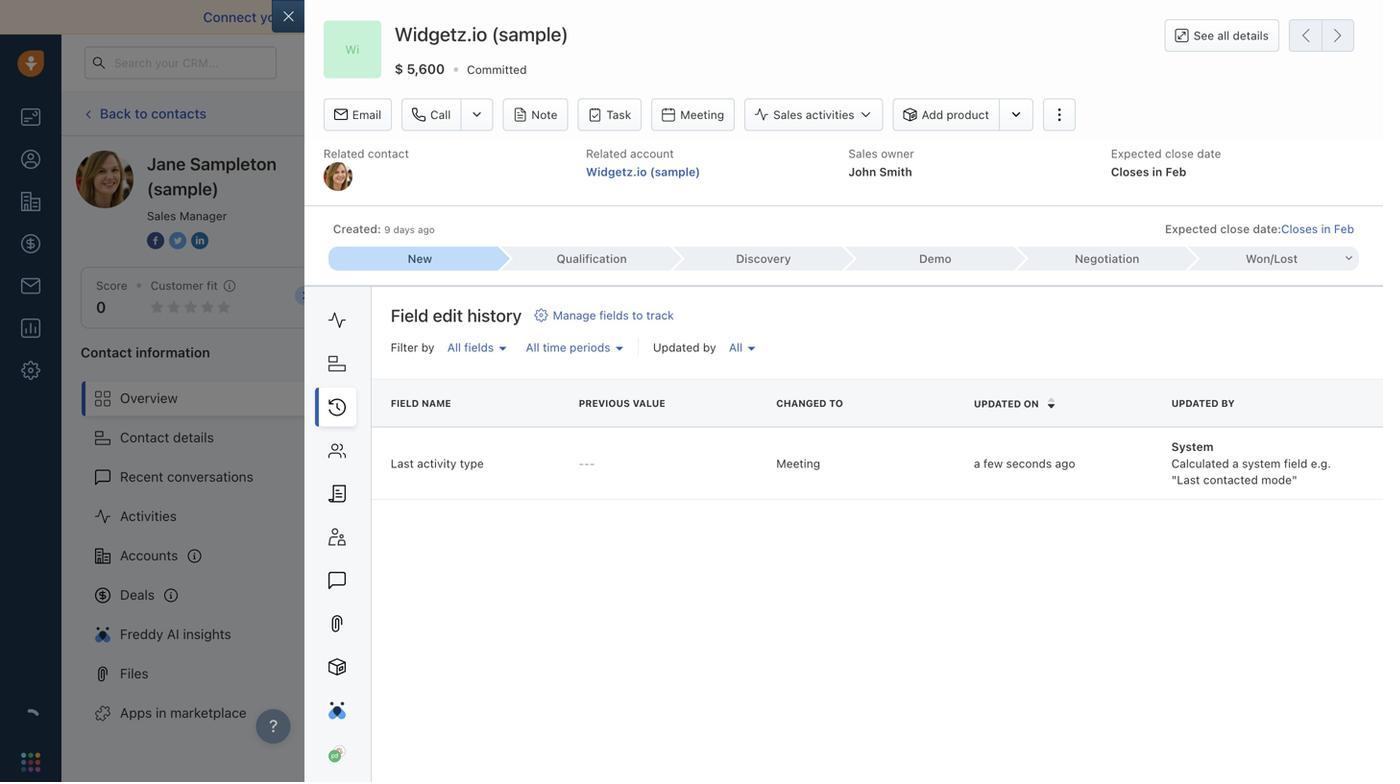 Task type: describe. For each thing, give the bounding box(es) containing it.
conversations.
[[704, 9, 797, 25]]

wi
[[345, 43, 360, 56]]

so you don't have to start from scratch.
[[964, 9, 1214, 25]]

all link
[[724, 336, 760, 359]]

a few seconds ago
[[974, 457, 1076, 470]]

email
[[666, 9, 700, 25]]

all for all
[[729, 341, 743, 354]]

widgetz.io (sample)
[[395, 23, 568, 45]]

updated on
[[974, 399, 1039, 410]]

of
[[650, 9, 663, 25]]

fields for manage
[[599, 309, 629, 322]]

task button for the left email button
[[578, 99, 642, 131]]

score 0
[[96, 279, 127, 317]]

lost for negotiation / lost
[[1194, 225, 1218, 239]]

back to contacts
[[100, 105, 207, 121]]

your
[[260, 9, 289, 25]]

1 vertical spatial updated by
[[1172, 398, 1235, 409]]

expected for expected close date:
[[1165, 222, 1217, 236]]

refresh.
[[784, 107, 826, 120]]

related account widgetz.io (sample)
[[586, 147, 700, 178]]

so
[[964, 9, 979, 25]]

demo link
[[844, 247, 1016, 271]]

won for won / lost
[[1246, 252, 1271, 266]]

0 horizontal spatial updated
[[653, 341, 700, 354]]

task button for right email button
[[886, 98, 950, 130]]

enable
[[528, 9, 570, 25]]

1
[[1253, 52, 1259, 64]]

closes for expected close date
[[1111, 165, 1149, 178]]

negotiation / lost link
[[1093, 221, 1224, 244]]

show
[[383, 497, 414, 510]]

expected close date: closes in feb
[[1165, 222, 1355, 236]]

won / lost
[[1246, 252, 1298, 266]]

lead
[[478, 222, 510, 238]]

periods
[[570, 341, 611, 355]]

0 button
[[96, 298, 106, 317]]

negotiation link
[[1016, 247, 1188, 271]]

field for field edit history
[[391, 305, 429, 326]]

"last
[[1172, 474, 1200, 487]]

(sample) inside account widgetz.io (sample)
[[678, 392, 728, 406]]

improve
[[361, 9, 412, 25]]

arizona,
[[440, 393, 487, 406]]

demo
[[919, 252, 952, 266]]

closes for expected close date:
[[1282, 222, 1318, 236]]

type
[[460, 457, 484, 470]]

0 vertical spatial click
[[740, 107, 767, 120]]

in for expected close date: closes in feb
[[1321, 222, 1331, 236]]

discovery
[[736, 252, 791, 266]]

and
[[500, 9, 524, 25]]

ai
[[167, 627, 179, 643]]

Search your CRM... text field
[[85, 47, 277, 79]]

filter by
[[391, 341, 435, 355]]

related for related contact
[[324, 147, 365, 161]]

name
[[422, 398, 451, 409]]

all for see
[[1218, 29, 1230, 42]]

won for won / churned
[[1250, 225, 1275, 239]]

value
[[633, 398, 666, 409]]

linkedin circled image
[[191, 231, 208, 251]]

way
[[588, 9, 613, 25]]

0 horizontal spatial call button
[[402, 99, 460, 131]]

close for date:
[[1220, 222, 1250, 236]]

19266529503
[[383, 457, 464, 471]]

add product
[[922, 108, 989, 122]]

to left add
[[429, 291, 440, 304]]

meeting for the left email button
[[680, 108, 724, 122]]

won / churned link
[[1224, 221, 1355, 244]]

apps in marketplace
[[120, 706, 247, 722]]

you
[[982, 9, 1005, 25]]

recent conversations
[[120, 469, 253, 485]]

meeting for right email button
[[988, 107, 1032, 121]]

/ for won / churned
[[1278, 225, 1282, 239]]

back to contacts link
[[81, 99, 208, 129]]

lifecycle
[[379, 198, 427, 212]]

score
[[96, 279, 127, 293]]

activities
[[806, 108, 855, 122]]

1 horizontal spatial call button
[[679, 98, 738, 130]]

feb for expected close date closes in feb
[[1166, 165, 1187, 178]]

all fields link
[[443, 336, 512, 359]]

sales qualified lead
[[379, 222, 510, 238]]

freshworks switcher image
[[21, 753, 40, 773]]

system
[[1242, 457, 1281, 470]]

see all details
[[1194, 29, 1269, 42]]

time
[[543, 341, 566, 355]]

note
[[532, 108, 558, 122]]

stage
[[430, 198, 460, 212]]

9
[[384, 224, 391, 235]]

sales manager
[[147, 209, 227, 223]]

jane sampleton (sample)
[[147, 154, 277, 199]]

details inside button
[[1233, 29, 1269, 42]]

sync
[[617, 9, 646, 25]]

1 horizontal spatial email button
[[601, 98, 670, 130]]

recent
[[120, 469, 163, 485]]

all time periods button
[[521, 336, 628, 360]]

1 horizontal spatial task
[[915, 107, 939, 121]]

add
[[922, 108, 943, 122]]

widgetz.io inside account widgetz.io (sample)
[[614, 392, 675, 406]]

0
[[96, 298, 106, 317]]

contact information
[[81, 345, 210, 361]]

have
[[1045, 9, 1075, 25]]

sms
[[809, 107, 834, 121]]

widgetz.io (sample) link for widgetz.io
[[586, 165, 700, 178]]

call for the right call button
[[708, 107, 728, 121]]

2-
[[574, 9, 588, 25]]

in for expected close date closes in feb
[[1152, 165, 1163, 178]]

/ for negotiation / lost
[[1188, 225, 1191, 239]]

email for the left email button
[[352, 108, 381, 122]]

$
[[395, 61, 403, 77]]

$ 5,600
[[395, 61, 445, 77]]

to up wi
[[345, 9, 358, 25]]

fields for all
[[464, 341, 494, 355]]

add
[[444, 291, 465, 304]]

0 vertical spatial widgetz.io
[[395, 23, 487, 45]]

all for all fields
[[447, 341, 461, 355]]

field
[[1284, 457, 1308, 470]]

(sample) inside 'jane sampleton (sample)'
[[147, 179, 219, 199]]

ago for created: 9 days ago
[[418, 224, 435, 235]]

sms button
[[780, 98, 844, 130]]

insights
[[183, 627, 231, 643]]

to inside "link"
[[135, 105, 148, 121]]

fit
[[207, 279, 218, 293]]

created:
[[333, 222, 381, 236]]

sampleton
[[190, 154, 277, 174]]

deals
[[120, 588, 155, 603]]

0 horizontal spatial email button
[[324, 99, 392, 131]]

task inside the widgetz.io (sample) "dialog"
[[607, 108, 631, 122]]

by for all fields link on the top left of the page
[[421, 341, 435, 355]]

2 - from the left
[[584, 457, 590, 470]]

call for leftmost call button
[[430, 108, 451, 122]]

closes in feb link
[[1282, 221, 1355, 237]]

meeting button for right email button the task button
[[960, 98, 1043, 130]]

history
[[467, 305, 522, 326]]

back
[[100, 105, 131, 121]]

on
[[1024, 399, 1039, 410]]

expected for expected close date
[[1111, 147, 1162, 161]]

from
[[1129, 9, 1159, 25]]

to left start
[[1079, 9, 1092, 25]]



Task type: vqa. For each thing, say whether or not it's contained in the screenshot.
/ inside the "button"
yes



Task type: locate. For each thing, give the bounding box(es) containing it.
(sample) up committed
[[492, 23, 568, 45]]

0 horizontal spatial all
[[447, 341, 461, 355]]

show all
[[383, 497, 430, 510]]

/ for won / lost
[[1271, 252, 1274, 266]]

2 horizontal spatial email
[[844, 372, 873, 386]]

1 vertical spatial feb
[[1334, 222, 1355, 236]]

sales down lifecycle
[[379, 222, 413, 238]]

0 horizontal spatial all
[[417, 497, 430, 510]]

calculated
[[1172, 457, 1229, 470]]

churned
[[1285, 225, 1333, 239]]

see all details button
[[1165, 19, 1280, 52]]

in
[[1152, 165, 1163, 178], [1321, 222, 1331, 236], [156, 706, 167, 722]]

1 horizontal spatial all
[[526, 341, 540, 355]]

0 horizontal spatial feb
[[1166, 165, 1187, 178]]

field name
[[391, 398, 451, 409]]

updated left on
[[974, 399, 1021, 410]]

a
[[974, 457, 980, 470], [1233, 457, 1239, 470]]

last
[[391, 457, 414, 470]]

won inside button
[[1250, 225, 1275, 239]]

2 a from the left
[[1233, 457, 1239, 470]]

janesampleton@gmail.com
[[844, 392, 996, 406]]

details up 1
[[1233, 29, 1269, 42]]

0 horizontal spatial close
[[1165, 147, 1194, 161]]

1 horizontal spatial email
[[630, 107, 659, 121]]

new link
[[328, 247, 500, 271]]

details
[[1233, 29, 1269, 42], [173, 430, 214, 446]]

0 vertical spatial contact
[[81, 345, 132, 361]]

won
[[1250, 225, 1275, 239], [1246, 252, 1271, 266]]

lost inside button
[[1194, 225, 1218, 239]]

widgetz.io down account
[[586, 165, 647, 178]]

1 horizontal spatial ago
[[1055, 457, 1076, 470]]

in inside expected close date closes in feb
[[1152, 165, 1163, 178]]

1 vertical spatial closes
[[1282, 222, 1318, 236]]

negotiation up negotiation link
[[1120, 225, 1184, 239]]

0 vertical spatial feb
[[1166, 165, 1187, 178]]

connect
[[203, 9, 257, 25]]

0 horizontal spatial related
[[324, 147, 365, 161]]

expected down expected close date closes in feb
[[1165, 222, 1217, 236]]

1 horizontal spatial updated
[[974, 399, 1021, 410]]

widgetz.io (sample) link down the 'account'
[[614, 392, 728, 406]]

smith
[[879, 165, 912, 178]]

lost left date:
[[1194, 225, 1218, 239]]

ago inside created: 9 days ago
[[418, 224, 435, 235]]

mode"
[[1262, 474, 1298, 487]]

email for right email button
[[630, 107, 659, 121]]

owner
[[881, 147, 914, 161]]

to right back
[[135, 105, 148, 121]]

1 horizontal spatial task button
[[886, 98, 950, 130]]

all left time
[[526, 341, 540, 355]]

email inside email janesampleton@gmail.com
[[844, 372, 873, 386]]

(sample) inside related account widgetz.io (sample)
[[650, 165, 700, 178]]

overview
[[379, 153, 460, 175], [120, 391, 178, 406]]

1 horizontal spatial by
[[703, 341, 716, 354]]

1 horizontal spatial related
[[586, 147, 627, 161]]

0 vertical spatial ago
[[418, 224, 435, 235]]

all right see
[[1218, 29, 1230, 42]]

contact details
[[120, 430, 214, 446]]

related for related account widgetz.io (sample)
[[586, 147, 627, 161]]

19266529503 link
[[383, 457, 464, 471]]

related inside related account widgetz.io (sample)
[[586, 147, 627, 161]]

a up contacted
[[1233, 457, 1239, 470]]

0 vertical spatial overview
[[379, 153, 460, 175]]

created: 9 days ago
[[333, 222, 435, 236]]

product
[[947, 108, 989, 122]]

all for show
[[417, 497, 430, 510]]

previous value
[[579, 398, 666, 409]]

location
[[383, 374, 430, 387]]

1 horizontal spatial details
[[1233, 29, 1269, 42]]

0 horizontal spatial meeting button
[[652, 99, 735, 131]]

(sample) right value
[[678, 392, 728, 406]]

(sample) down account
[[650, 165, 700, 178]]

freddy ai insights
[[120, 627, 231, 643]]

1 horizontal spatial all
[[1218, 29, 1230, 42]]

0 horizontal spatial details
[[173, 430, 214, 446]]

0 horizontal spatial /
[[1188, 225, 1191, 239]]

call
[[708, 107, 728, 121], [430, 108, 451, 122]]

fields down history
[[464, 341, 494, 355]]

0 horizontal spatial lost
[[1194, 225, 1218, 239]]

status
[[571, 198, 605, 212]]

0 horizontal spatial call
[[430, 108, 451, 122]]

qualified
[[417, 222, 475, 238]]

lost
[[1194, 225, 1218, 239], [1274, 252, 1298, 266]]

0 vertical spatial field
[[391, 305, 429, 326]]

customer
[[151, 279, 203, 293]]

task button up account
[[578, 99, 642, 131]]

0 horizontal spatial expected
[[1111, 147, 1162, 161]]

1 vertical spatial all
[[417, 497, 430, 510]]

by up system calculated a system field e.g. "last contacted mode"
[[1222, 398, 1235, 409]]

updated
[[653, 341, 700, 354], [1172, 398, 1219, 409], [974, 399, 1021, 410]]

close for date
[[1165, 147, 1194, 161]]

(sample) up sales manager
[[147, 179, 219, 199]]

sales inside sales owner john smith
[[849, 147, 878, 161]]

1 horizontal spatial close
[[1220, 222, 1250, 236]]

1 horizontal spatial closes
[[1282, 222, 1318, 236]]

1 horizontal spatial a
[[1233, 457, 1239, 470]]

track
[[646, 309, 674, 322]]

email up 'related contact'
[[352, 108, 381, 122]]

freddy
[[120, 627, 163, 643]]

/ inside the widgetz.io (sample) "dialog"
[[1271, 252, 1274, 266]]

1 horizontal spatial in
[[1152, 165, 1163, 178]]

close left date:
[[1220, 222, 1250, 236]]

0 horizontal spatial ago
[[418, 224, 435, 235]]

feb for expected close date: closes in feb
[[1334, 222, 1355, 236]]

see
[[1194, 29, 1214, 42]]

1 horizontal spatial call
[[708, 107, 728, 121]]

email button up account
[[601, 98, 670, 130]]

last activity type
[[391, 457, 484, 470]]

2 horizontal spatial all
[[729, 341, 743, 354]]

a left the few
[[974, 457, 980, 470]]

all for all time periods
[[526, 341, 540, 355]]

click to add tags
[[398, 291, 493, 304]]

0 horizontal spatial meeting
[[680, 108, 724, 122]]

meeting button for the task button for the left email button
[[652, 99, 735, 131]]

0 horizontal spatial in
[[156, 706, 167, 722]]

sales left sms on the top of page
[[773, 108, 803, 122]]

sales for sales activities
[[773, 108, 803, 122]]

add product button
[[893, 99, 999, 131]]

sales activities
[[773, 108, 855, 122]]

1 horizontal spatial click
[[740, 107, 767, 120]]

sales for sales manager
[[147, 209, 176, 223]]

sales owner john smith
[[849, 147, 914, 178]]

/
[[1188, 225, 1191, 239], [1278, 225, 1282, 239], [1271, 252, 1274, 266]]

1 vertical spatial click
[[398, 291, 426, 304]]

widgetz.io down the 'account'
[[614, 392, 675, 406]]

negotiation inside the widgetz.io (sample) "dialog"
[[1075, 252, 1140, 266]]

1 vertical spatial won
[[1246, 252, 1271, 266]]

a inside system calculated a system field e.g. "last contacted mode"
[[1233, 457, 1239, 470]]

negotiation for negotiation / lost
[[1120, 225, 1184, 239]]

1 vertical spatial lost
[[1274, 252, 1298, 266]]

connect your mailbox to improve deliverability and enable 2-way sync of email conversations.
[[203, 9, 797, 25]]

expected inside expected close date closes in feb
[[1111, 147, 1162, 161]]

2 horizontal spatial /
[[1278, 225, 1282, 239]]

2 horizontal spatial by
[[1222, 398, 1235, 409]]

close left the date
[[1165, 147, 1194, 161]]

3 all from the left
[[526, 341, 540, 355]]

0 vertical spatial all
[[1218, 29, 1230, 42]]

contact for contact information
[[81, 345, 132, 361]]

1 vertical spatial in
[[1321, 222, 1331, 236]]

0 vertical spatial closes
[[1111, 165, 1149, 178]]

0 vertical spatial expected
[[1111, 147, 1162, 161]]

email janesampleton@gmail.com
[[844, 372, 996, 406]]

ago right the 'days'
[[418, 224, 435, 235]]

negotiation / lost
[[1120, 225, 1218, 239]]

0 horizontal spatial closes
[[1111, 165, 1149, 178]]

2 horizontal spatial in
[[1321, 222, 1331, 236]]

click down new link on the left top of page
[[398, 291, 426, 304]]

1 vertical spatial close
[[1220, 222, 1250, 236]]

contact down the 0
[[81, 345, 132, 361]]

closes inside expected close date closes in feb
[[1111, 165, 1149, 178]]

2 all from the left
[[447, 341, 461, 355]]

1 horizontal spatial meeting button
[[960, 98, 1043, 130]]

field up filter by
[[391, 305, 429, 326]]

start
[[1095, 9, 1125, 25]]

0 vertical spatial updated by
[[653, 341, 716, 354]]

0 horizontal spatial updated by
[[653, 341, 716, 354]]

deliverability
[[416, 9, 497, 25]]

/ inside button
[[1188, 225, 1191, 239]]

by
[[703, 341, 716, 354], [421, 341, 435, 355], [1222, 398, 1235, 409]]

ago for a few seconds ago
[[1055, 457, 1076, 470]]

0 vertical spatial details
[[1233, 29, 1269, 42]]

sales
[[773, 108, 803, 122], [849, 147, 878, 161], [147, 209, 176, 223], [379, 222, 413, 238]]

updated by
[[653, 341, 716, 354], [1172, 398, 1235, 409]]

e.g.
[[1311, 457, 1331, 470]]

feb right churned
[[1334, 222, 1355, 236]]

widgetz.io (sample) dialog
[[272, 0, 1383, 783]]

meeting
[[988, 107, 1032, 121], [680, 108, 724, 122], [776, 457, 820, 470]]

lost down won / churned button
[[1274, 252, 1298, 266]]

twitter circled image
[[169, 231, 186, 251]]

by for all link
[[703, 341, 716, 354]]

0 horizontal spatial a
[[974, 457, 980, 470]]

contact up recent
[[120, 430, 169, 446]]

by left all link
[[703, 341, 716, 354]]

close image
[[1355, 12, 1364, 22]]

1 vertical spatial overview
[[120, 391, 178, 406]]

1 vertical spatial ago
[[1055, 457, 1076, 470]]

0 horizontal spatial email
[[352, 108, 381, 122]]

1 horizontal spatial lost
[[1274, 252, 1298, 266]]

mailbox
[[292, 9, 341, 25]]

changed
[[776, 398, 827, 409]]

1 vertical spatial widgetz.io
[[586, 165, 647, 178]]

system
[[1172, 441, 1214, 454]]

0 horizontal spatial fields
[[464, 341, 494, 355]]

details up recent conversations
[[173, 430, 214, 446]]

few
[[984, 457, 1003, 470]]

sales for sales owner john smith
[[849, 147, 878, 161]]

updated by up the system
[[1172, 398, 1235, 409]]

0 vertical spatial fields
[[599, 309, 629, 322]]

feb inside expected close date closes in feb
[[1166, 165, 1187, 178]]

widgetz.io (sample) link
[[586, 165, 700, 178], [614, 392, 728, 406]]

1 vertical spatial negotiation
[[1075, 252, 1140, 266]]

expected left the date
[[1111, 147, 1162, 161]]

facebook circled image
[[147, 231, 164, 251]]

overview up lifecycle stage
[[379, 153, 460, 175]]

field for field name
[[391, 398, 419, 409]]

all down field edit history
[[447, 341, 461, 355]]

email inside the widgetz.io (sample) "dialog"
[[352, 108, 381, 122]]

expected close date closes in feb
[[1111, 147, 1221, 178]]

1 a from the left
[[974, 457, 980, 470]]

related left contact
[[324, 147, 365, 161]]

1 vertical spatial field
[[391, 398, 419, 409]]

0 horizontal spatial overview
[[120, 391, 178, 406]]

all
[[1218, 29, 1230, 42], [417, 497, 430, 510]]

contact for contact details
[[120, 430, 169, 446]]

1 vertical spatial expected
[[1165, 222, 1217, 236]]

field down the "location" on the top of the page
[[391, 398, 419, 409]]

1 horizontal spatial expected
[[1165, 222, 1217, 236]]

email up account
[[630, 107, 659, 121]]

0 horizontal spatial click
[[398, 291, 426, 304]]

sales up john
[[849, 147, 878, 161]]

all inside button
[[1218, 29, 1230, 42]]

feb up negotiation / lost
[[1166, 165, 1187, 178]]

sales for sales qualified lead
[[379, 222, 413, 238]]

lost for won / lost
[[1274, 252, 1298, 266]]

related left account
[[586, 147, 627, 161]]

1 field from the top
[[391, 305, 429, 326]]

negotiation inside button
[[1120, 225, 1184, 239]]

2 vertical spatial widgetz.io
[[614, 392, 675, 406]]

1 horizontal spatial overview
[[379, 153, 460, 175]]

apps
[[120, 706, 152, 722]]

conversations
[[167, 469, 253, 485]]

1 horizontal spatial feb
[[1334, 222, 1355, 236]]

discovery link
[[672, 247, 844, 271]]

by right filter
[[421, 341, 435, 355]]

widgetz.io (sample) link down account
[[586, 165, 700, 178]]

click right available.
[[740, 107, 767, 120]]

updated up the system
[[1172, 398, 1219, 409]]

0 horizontal spatial task button
[[578, 99, 642, 131]]

won up won / lost
[[1250, 225, 1275, 239]]

1 vertical spatial widgetz.io (sample) link
[[614, 392, 728, 406]]

0 vertical spatial negotiation
[[1120, 225, 1184, 239]]

all inside button
[[526, 341, 540, 355]]

1 vertical spatial details
[[173, 430, 214, 446]]

1 related from the left
[[324, 147, 365, 161]]

contacted
[[1204, 474, 1258, 487]]

field edit history
[[391, 305, 522, 326]]

click
[[740, 107, 767, 120], [398, 291, 426, 304]]

0 horizontal spatial by
[[421, 341, 435, 355]]

ago right seconds
[[1055, 457, 1076, 470]]

0 vertical spatial widgetz.io (sample) link
[[586, 165, 700, 178]]

task button up 'owner'
[[886, 98, 950, 130]]

all right "show"
[[417, 497, 430, 510]]

email button up 'related contact'
[[324, 99, 392, 131]]

widgetz.io (sample) link for (sample)
[[614, 392, 728, 406]]

to left track
[[632, 309, 643, 322]]

1 horizontal spatial updated by
[[1172, 398, 1235, 409]]

task
[[915, 107, 939, 121], [607, 108, 631, 122]]

1 vertical spatial fields
[[464, 341, 494, 355]]

call inside the widgetz.io (sample) "dialog"
[[430, 108, 451, 122]]

manage
[[553, 309, 596, 322]]

account
[[614, 372, 658, 386]]

1 - from the left
[[579, 457, 584, 470]]

changed to
[[776, 398, 843, 409]]

call down 5,600
[[430, 108, 451, 122]]

sales activities button
[[745, 99, 893, 131], [745, 99, 883, 131]]

2 related from the left
[[586, 147, 627, 161]]

all down discovery link
[[729, 341, 743, 354]]

2 horizontal spatial updated
[[1172, 398, 1219, 409]]

widgetz.io inside related account widgetz.io (sample)
[[586, 165, 647, 178]]

0 vertical spatial won
[[1250, 225, 1275, 239]]

2 field from the top
[[391, 398, 419, 409]]

0 vertical spatial close
[[1165, 147, 1194, 161]]

sales up facebook circled image
[[147, 209, 176, 223]]

1 horizontal spatial meeting
[[776, 457, 820, 470]]

widgetz.io up 5,600
[[395, 23, 487, 45]]

task left 'updates'
[[607, 108, 631, 122]]

updated by down track
[[653, 341, 716, 354]]

1 horizontal spatial /
[[1271, 252, 1274, 266]]

negotiation for negotiation
[[1075, 252, 1140, 266]]

to left refresh.
[[770, 107, 781, 120]]

to right changed
[[829, 398, 843, 409]]

3 - from the left
[[590, 457, 595, 470]]

task left the product
[[915, 107, 939, 121]]

negotiation down negotiation / lost button
[[1075, 252, 1140, 266]]

2 vertical spatial in
[[156, 706, 167, 722]]

lost inside the widgetz.io (sample) "dialog"
[[1274, 252, 1298, 266]]

updates available. click to refresh. link
[[609, 96, 836, 131]]

won inside the widgetz.io (sample) "dialog"
[[1246, 252, 1271, 266]]

email up janesampleton@gmail.com link
[[844, 372, 873, 386]]

won down expected close date: closes in feb
[[1246, 252, 1271, 266]]

1 vertical spatial contact
[[120, 430, 169, 446]]

call button
[[679, 98, 738, 130], [402, 99, 460, 131]]

call right 'updates'
[[708, 107, 728, 121]]

updated down track
[[653, 341, 700, 354]]

/ inside button
[[1278, 225, 1282, 239]]

close inside expected close date closes in feb
[[1165, 147, 1194, 161]]

0 horizontal spatial task
[[607, 108, 631, 122]]

lifecycle stage
[[379, 198, 460, 212]]

1 horizontal spatial fields
[[599, 309, 629, 322]]

overview up contact details
[[120, 391, 178, 406]]

0 vertical spatial lost
[[1194, 225, 1218, 239]]

fields right manage
[[599, 309, 629, 322]]

1 all from the left
[[729, 341, 743, 354]]

activities
[[120, 509, 177, 525]]

0 vertical spatial in
[[1152, 165, 1163, 178]]

qualification
[[557, 252, 627, 266]]



